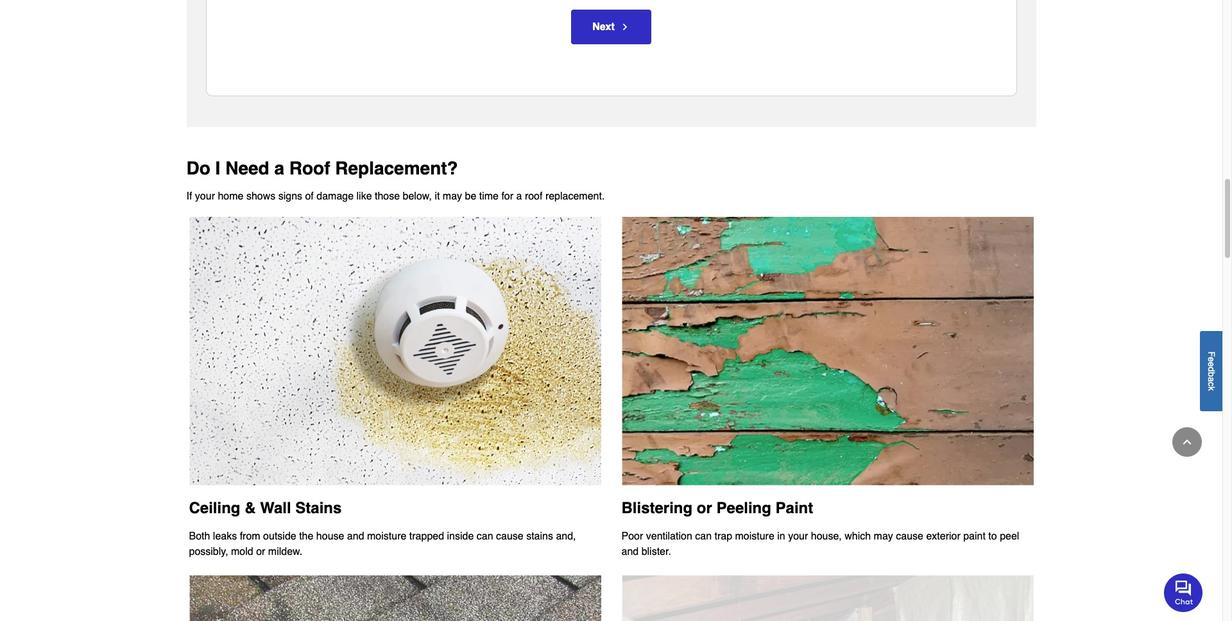 Task type: describe. For each thing, give the bounding box(es) containing it.
cause inside poor ventilation can trap moisture in your house, which may cause exterior paint to peel and blister.
[[896, 531, 924, 543]]

paint
[[776, 500, 813, 518]]

chevron up image
[[1181, 436, 1194, 449]]

roof
[[289, 158, 330, 178]]

chevron right image
[[620, 22, 630, 32]]

replacement?
[[335, 158, 458, 178]]

both leaks from outside the house and moisture trapped inside can cause stains and, possibly, mold or mildew.
[[189, 531, 576, 558]]

0 horizontal spatial a
[[274, 158, 284, 178]]

&
[[245, 500, 256, 518]]

a spreading brown stain on a white ceiling around a white smoke detector. image
[[189, 217, 601, 486]]

roof
[[525, 191, 543, 202]]

trapped
[[409, 531, 444, 543]]

in
[[778, 531, 786, 543]]

for
[[502, 191, 514, 202]]

stains
[[526, 531, 553, 543]]

it
[[435, 191, 440, 202]]

signs
[[278, 191, 302, 202]]

moisture inside the both leaks from outside the house and moisture trapped inside can cause stains and, possibly, mold or mildew.
[[367, 531, 407, 543]]

time
[[479, 191, 499, 202]]

scroll to top element
[[1173, 428, 1202, 457]]

home
[[218, 191, 244, 202]]

wall
[[260, 500, 291, 518]]

both
[[189, 531, 210, 543]]

1 e from the top
[[1207, 357, 1217, 362]]

do
[[186, 158, 210, 178]]

trap
[[715, 531, 732, 543]]

brown paint on the side of a house bubbling up and peeling to reveal green paint underneath. image
[[622, 217, 1034, 486]]

blister.
[[642, 547, 671, 558]]

f e e d b a c k button
[[1200, 331, 1223, 411]]

if
[[186, 191, 192, 202]]

to
[[989, 531, 997, 543]]

do i need a roof replacement?
[[186, 158, 458, 178]]

replacement.
[[546, 191, 605, 202]]

and inside poor ventilation can trap moisture in your house, which may cause exterior paint to peel and blister.
[[622, 547, 639, 558]]

cause inside the both leaks from outside the house and moisture trapped inside can cause stains and, possibly, mold or mildew.
[[496, 531, 524, 543]]

inside
[[447, 531, 474, 543]]

house
[[316, 531, 344, 543]]

a section of cracked and brittle shingles on a roof. image
[[189, 575, 601, 621]]

blistering
[[622, 500, 693, 518]]

i
[[215, 158, 220, 178]]

d
[[1207, 367, 1217, 372]]

mildew.
[[268, 547, 302, 558]]

can inside the both leaks from outside the house and moisture trapped inside can cause stains and, possibly, mold or mildew.
[[477, 531, 493, 543]]

or inside the both leaks from outside the house and moisture trapped inside can cause stains and, possibly, mold or mildew.
[[256, 547, 265, 558]]

exterior
[[927, 531, 961, 543]]

house,
[[811, 531, 842, 543]]

can inside poor ventilation can trap moisture in your house, which may cause exterior paint to peel and blister.
[[695, 531, 712, 543]]

b
[[1207, 372, 1217, 377]]



Task type: vqa. For each thing, say whether or not it's contained in the screenshot.
"D"
yes



Task type: locate. For each thing, give the bounding box(es) containing it.
like
[[357, 191, 372, 202]]

your right in
[[788, 531, 808, 543]]

1 horizontal spatial cause
[[896, 531, 924, 543]]

paint
[[964, 531, 986, 543]]

moisture left in
[[735, 531, 775, 543]]

0 horizontal spatial and
[[347, 531, 364, 543]]

0 horizontal spatial moisture
[[367, 531, 407, 543]]

may inside poor ventilation can trap moisture in your house, which may cause exterior paint to peel and blister.
[[874, 531, 893, 543]]

1 horizontal spatial may
[[874, 531, 893, 543]]

your inside poor ventilation can trap moisture in your house, which may cause exterior paint to peel and blister.
[[788, 531, 808, 543]]

your right if
[[195, 191, 215, 202]]

can left trap
[[695, 531, 712, 543]]

below,
[[403, 191, 432, 202]]

damage
[[317, 191, 354, 202]]

those
[[375, 191, 400, 202]]

1 can from the left
[[477, 531, 493, 543]]

and right house
[[347, 531, 364, 543]]

0 horizontal spatial may
[[443, 191, 462, 202]]

2 moisture from the left
[[735, 531, 775, 543]]

cause left exterior at bottom
[[896, 531, 924, 543]]

may right it
[[443, 191, 462, 202]]

next button
[[571, 9, 651, 44]]

can
[[477, 531, 493, 543], [695, 531, 712, 543]]

from
[[240, 531, 260, 543]]

a
[[274, 158, 284, 178], [516, 191, 522, 202], [1207, 377, 1217, 382]]

0 vertical spatial a
[[274, 158, 284, 178]]

e up b
[[1207, 362, 1217, 367]]

2 can from the left
[[695, 531, 712, 543]]

0 horizontal spatial or
[[256, 547, 265, 558]]

your
[[195, 191, 215, 202], [788, 531, 808, 543]]

ventilation
[[646, 531, 692, 543]]

blistering or peeling paint
[[622, 500, 813, 518]]

cause
[[496, 531, 524, 543], [896, 531, 924, 543]]

a up k
[[1207, 377, 1217, 382]]

or
[[697, 500, 712, 518], [256, 547, 265, 558]]

1 horizontal spatial your
[[788, 531, 808, 543]]

if your home shows signs of damage like those below, it may be time for a roof replacement.
[[186, 191, 605, 202]]

1 vertical spatial may
[[874, 531, 893, 543]]

moisture left trapped on the bottom
[[367, 531, 407, 543]]

may
[[443, 191, 462, 202], [874, 531, 893, 543]]

1 vertical spatial and
[[622, 547, 639, 558]]

f
[[1207, 351, 1217, 357]]

and down poor
[[622, 547, 639, 558]]

0 vertical spatial or
[[697, 500, 712, 518]]

0 horizontal spatial your
[[195, 191, 215, 202]]

poor
[[622, 531, 643, 543]]

possibly,
[[189, 547, 228, 558]]

k
[[1207, 386, 1217, 391]]

1 horizontal spatial and
[[622, 547, 639, 558]]

a right for
[[516, 191, 522, 202]]

1 horizontal spatial or
[[697, 500, 712, 518]]

2 vertical spatial a
[[1207, 377, 1217, 382]]

a wet spot on an attic floor. image
[[622, 575, 1034, 621]]

2 horizontal spatial a
[[1207, 377, 1217, 382]]

poor ventilation can trap moisture in your house, which may cause exterior paint to peel and blister.
[[622, 531, 1020, 558]]

c
[[1207, 382, 1217, 386]]

and
[[347, 531, 364, 543], [622, 547, 639, 558]]

2 e from the top
[[1207, 362, 1217, 367]]

moisture
[[367, 531, 407, 543], [735, 531, 775, 543]]

chat invite button image
[[1164, 573, 1204, 612]]

0 horizontal spatial cause
[[496, 531, 524, 543]]

0 horizontal spatial can
[[477, 531, 493, 543]]

1 vertical spatial or
[[256, 547, 265, 558]]

mold
[[231, 547, 253, 558]]

e
[[1207, 357, 1217, 362], [1207, 362, 1217, 367]]

ceiling & wall stains
[[189, 500, 342, 518]]

or left peeling
[[697, 500, 712, 518]]

the
[[299, 531, 314, 543]]

0 vertical spatial your
[[195, 191, 215, 202]]

which
[[845, 531, 871, 543]]

a inside button
[[1207, 377, 1217, 382]]

moisture inside poor ventilation can trap moisture in your house, which may cause exterior paint to peel and blister.
[[735, 531, 775, 543]]

a up signs
[[274, 158, 284, 178]]

0 vertical spatial may
[[443, 191, 462, 202]]

2 cause from the left
[[896, 531, 924, 543]]

stains
[[295, 500, 342, 518]]

cause left stains
[[496, 531, 524, 543]]

peel
[[1000, 531, 1020, 543]]

or right mold
[[256, 547, 265, 558]]

1 horizontal spatial moisture
[[735, 531, 775, 543]]

ceiling
[[189, 500, 240, 518]]

may right "which"
[[874, 531, 893, 543]]

1 vertical spatial your
[[788, 531, 808, 543]]

leaks
[[213, 531, 237, 543]]

be
[[465, 191, 476, 202]]

shows
[[246, 191, 276, 202]]

1 horizontal spatial can
[[695, 531, 712, 543]]

and,
[[556, 531, 576, 543]]

peeling
[[717, 500, 772, 518]]

e up d
[[1207, 357, 1217, 362]]

1 horizontal spatial a
[[516, 191, 522, 202]]

1 cause from the left
[[496, 531, 524, 543]]

and inside the both leaks from outside the house and moisture trapped inside can cause stains and, possibly, mold or mildew.
[[347, 531, 364, 543]]

of
[[305, 191, 314, 202]]

f e e d b a c k
[[1207, 351, 1217, 391]]

outside
[[263, 531, 296, 543]]

1 vertical spatial a
[[516, 191, 522, 202]]

1 moisture from the left
[[367, 531, 407, 543]]

next
[[593, 21, 615, 32]]

need
[[225, 158, 269, 178]]

can right inside
[[477, 531, 493, 543]]

0 vertical spatial and
[[347, 531, 364, 543]]



